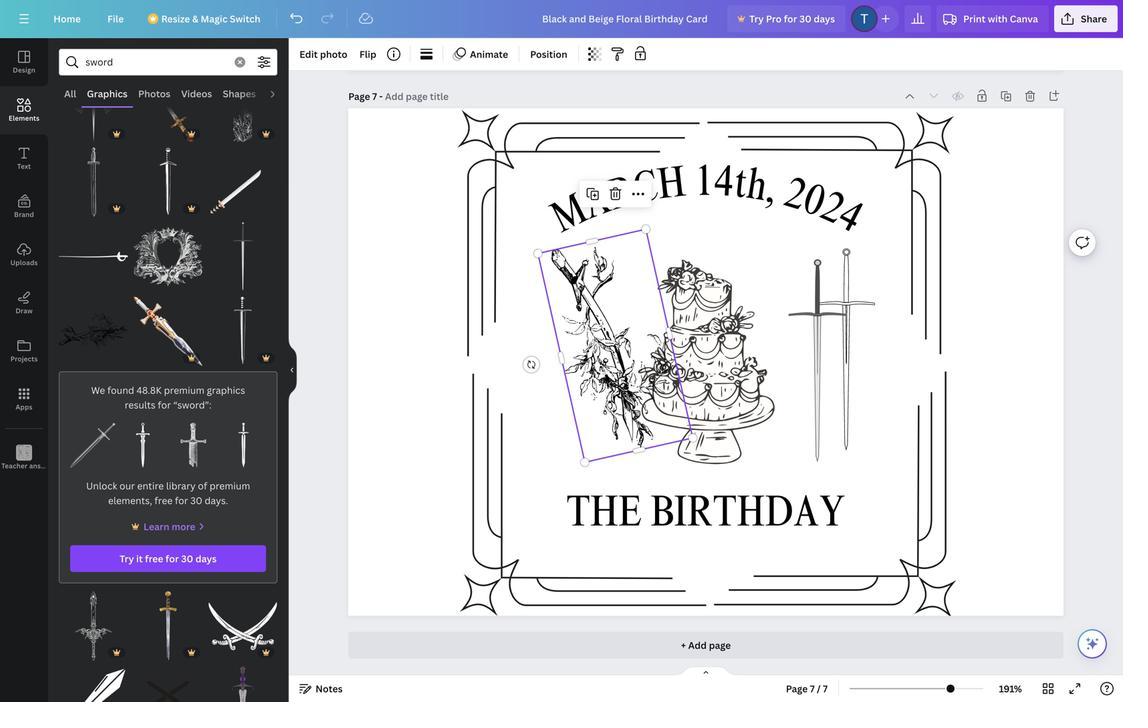 Task type: locate. For each thing, give the bounding box(es) containing it.
photos
[[138, 87, 171, 100]]

sword cartoon illustration image
[[134, 147, 203, 217]]

page for page 7 -
[[348, 90, 370, 103]]

brand button
[[0, 183, 48, 231]]

the
[[567, 494, 642, 538]]

1 horizontal spatial try
[[750, 12, 764, 25]]

1 vertical spatial try
[[120, 552, 134, 565]]

birthday
[[651, 494, 846, 538]]

1 horizontal spatial days
[[814, 12, 835, 25]]

7 left -
[[372, 90, 377, 103]]

/
[[817, 682, 821, 695]]

audio
[[267, 87, 293, 100]]

learn
[[144, 520, 169, 533]]

0 vertical spatial page
[[348, 90, 370, 103]]

library
[[166, 479, 196, 492]]

0 vertical spatial 30
[[800, 12, 812, 25]]

text button
[[0, 134, 48, 183]]

draw
[[16, 306, 33, 315]]

switch
[[230, 12, 261, 25]]

30 right the pro
[[800, 12, 812, 25]]

sword illustration image
[[134, 73, 203, 142]]

0 horizontal spatial page
[[348, 90, 370, 103]]

magic
[[201, 12, 228, 25]]

free inside unlock our entire library of premium elements, free for 30 days.
[[155, 494, 173, 507]]

file
[[107, 12, 124, 25]]

for inside "button"
[[166, 552, 179, 565]]

pro
[[766, 12, 782, 25]]

page
[[348, 90, 370, 103], [786, 682, 808, 695]]

free right 'it'
[[145, 552, 163, 565]]

edit photo
[[300, 48, 348, 61]]

learn more button
[[129, 519, 208, 535]]

premium up 'days.'
[[210, 479, 250, 492]]

design button
[[0, 38, 48, 86]]

for right the pro
[[784, 12, 797, 25]]

try inside "button"
[[120, 552, 134, 565]]

unlock
[[86, 479, 117, 492]]

try inside button
[[750, 12, 764, 25]]

learn more
[[144, 520, 195, 533]]

free down entire on the bottom of the page
[[155, 494, 173, 507]]

1 vertical spatial page
[[786, 682, 808, 695]]

0 vertical spatial try
[[750, 12, 764, 25]]

resize
[[161, 12, 190, 25]]

edit
[[300, 48, 318, 61]]

Search elements search field
[[86, 49, 227, 75]]

;
[[23, 462, 25, 470]]

home
[[53, 12, 81, 25]]

draw button
[[0, 279, 48, 327]]

photos button
[[133, 81, 176, 106]]

animate
[[470, 48, 508, 61]]

0 vertical spatial premium
[[164, 384, 205, 396]]

flip
[[360, 48, 376, 61]]

crossed swords illustration image
[[134, 666, 203, 702]]

crossed swords image
[[208, 591, 277, 661]]

0 vertical spatial days
[[814, 12, 835, 25]]

-
[[379, 90, 383, 103]]

2 vertical spatial 30
[[181, 552, 193, 565]]

&
[[192, 12, 198, 25]]

1 vertical spatial premium
[[210, 479, 250, 492]]

show pages image
[[674, 666, 738, 677]]

all
[[64, 87, 76, 100]]

graphics button
[[82, 81, 133, 106]]

uploads
[[10, 258, 38, 267]]

group
[[59, 73, 128, 142], [134, 73, 203, 142], [208, 73, 277, 142], [59, 139, 128, 217], [134, 139, 203, 217], [208, 139, 277, 217], [208, 222, 277, 291], [59, 297, 128, 366], [134, 297, 203, 366], [208, 297, 277, 366], [59, 591, 128, 661], [134, 591, 203, 661], [208, 591, 277, 661], [59, 658, 128, 702], [134, 666, 203, 702], [208, 666, 277, 702]]

untitled media image
[[208, 222, 277, 291]]

for down learn more
[[166, 552, 179, 565]]

share
[[1081, 12, 1107, 25]]

30 down more
[[181, 552, 193, 565]]

graphics
[[87, 87, 128, 100]]

page left -
[[348, 90, 370, 103]]

try left 'it'
[[120, 552, 134, 565]]

page inside button
[[786, 682, 808, 695]]

+ add page
[[681, 639, 731, 652]]

1 vertical spatial days
[[195, 552, 217, 565]]

30
[[800, 12, 812, 25], [190, 494, 202, 507], [181, 552, 193, 565]]

30 down "of"
[[190, 494, 202, 507]]

side panel tab list
[[0, 38, 69, 482]]

for inside we found 48.8k premium graphics results for "sword":
[[158, 398, 171, 411]]

for inside unlock our entire library of premium elements, free for 30 days.
[[175, 494, 188, 507]]

elements button
[[0, 86, 48, 134]]

7 left the /
[[810, 682, 815, 695]]

days down more
[[195, 552, 217, 565]]

with
[[988, 12, 1008, 25]]

premium up "sword":
[[164, 384, 205, 396]]

keys
[[54, 461, 69, 470]]

premium
[[164, 384, 205, 396], [210, 479, 250, 492]]

Design title text field
[[532, 5, 722, 32]]

hand drawn sword image
[[134, 297, 203, 366]]

for down library
[[175, 494, 188, 507]]

try pro for 30 days
[[750, 12, 835, 25]]

page left the /
[[786, 682, 808, 695]]

0 horizontal spatial 7
[[372, 90, 377, 103]]

we
[[91, 384, 105, 396]]

our
[[120, 479, 135, 492]]

canva
[[1010, 12, 1038, 25]]

answer
[[29, 461, 53, 470]]

notes
[[316, 682, 343, 695]]

home link
[[43, 5, 91, 32]]

watercolor sword image
[[134, 591, 203, 661]]

30 inside button
[[800, 12, 812, 25]]

0 horizontal spatial try
[[120, 552, 134, 565]]

medieval sword illustration image
[[208, 297, 277, 366]]

1 horizontal spatial page
[[786, 682, 808, 695]]

print with canva button
[[937, 5, 1049, 32]]

premium inside unlock our entire library of premium elements, free for 30 days.
[[210, 479, 250, 492]]

191%
[[999, 682, 1022, 695]]

7
[[372, 90, 377, 103], [810, 682, 815, 695], [823, 682, 828, 695]]

1 horizontal spatial premium
[[210, 479, 250, 492]]

1 horizontal spatial 7
[[810, 682, 815, 695]]

days right the pro
[[814, 12, 835, 25]]

2 horizontal spatial 7
[[823, 682, 828, 695]]

of
[[198, 479, 207, 492]]

try left the pro
[[750, 12, 764, 25]]

7 for -
[[372, 90, 377, 103]]

0 horizontal spatial days
[[195, 552, 217, 565]]

1 vertical spatial free
[[145, 552, 163, 565]]

days inside try it free for 30 days "button"
[[195, 552, 217, 565]]

for
[[784, 12, 797, 25], [158, 398, 171, 411], [175, 494, 188, 507], [166, 552, 179, 565]]

7 right the /
[[823, 682, 828, 695]]

graphics
[[207, 384, 245, 396]]

projects button
[[0, 327, 48, 375]]

0 vertical spatial free
[[155, 494, 173, 507]]

0 horizontal spatial premium
[[164, 384, 205, 396]]

premium inside we found 48.8k premium graphics results for "sword":
[[164, 384, 205, 396]]

canva assistant image
[[1085, 636, 1101, 652]]

1 vertical spatial 30
[[190, 494, 202, 507]]

free
[[155, 494, 173, 507], [145, 552, 163, 565]]

+ add page button
[[348, 632, 1064, 659]]

hide image
[[288, 338, 297, 402]]

for down 48.8k
[[158, 398, 171, 411]]



Task type: vqa. For each thing, say whether or not it's contained in the screenshot.
Gift
no



Task type: describe. For each thing, give the bounding box(es) containing it.
try it free for 30 days
[[120, 552, 217, 565]]

text
[[17, 162, 31, 171]]

apps
[[16, 403, 32, 412]]

print with canva
[[964, 12, 1038, 25]]

elements,
[[108, 494, 152, 507]]

try for try pro for 30 days
[[750, 12, 764, 25]]

design
[[13, 66, 35, 75]]

main menu bar
[[0, 0, 1123, 38]]

48.8k
[[137, 384, 162, 396]]

free inside try it free for 30 days "button"
[[145, 552, 163, 565]]

apps button
[[0, 375, 48, 423]]

7 for /
[[810, 682, 815, 695]]

+
[[681, 639, 686, 652]]

position
[[530, 48, 568, 61]]

"sword":
[[173, 398, 212, 411]]

page 7 / 7
[[786, 682, 828, 695]]

resize & magic switch button
[[140, 5, 271, 32]]

try for try it free for 30 days
[[120, 552, 134, 565]]

add
[[688, 639, 707, 652]]

animate button
[[449, 43, 514, 65]]

30 inside unlock our entire library of premium elements, free for 30 days.
[[190, 494, 202, 507]]

it
[[136, 552, 143, 565]]

brand
[[14, 210, 34, 219]]

videos
[[181, 87, 212, 100]]

we found 48.8k premium graphics results for "sword":
[[91, 384, 245, 411]]

medieval sword flat style icon image
[[59, 666, 128, 702]]

flip button
[[354, 43, 382, 65]]

elements
[[9, 114, 40, 123]]

page for page 7 / 7
[[786, 682, 808, 695]]

for inside button
[[784, 12, 797, 25]]

30 inside "button"
[[181, 552, 193, 565]]

resize & magic switch
[[161, 12, 261, 25]]

photo
[[320, 48, 348, 61]]

teacher
[[1, 461, 28, 470]]

shapes button
[[217, 81, 261, 106]]

edit photo button
[[294, 43, 353, 65]]

all button
[[59, 81, 82, 106]]

teacher answer keys
[[1, 461, 69, 470]]

1
[[695, 163, 715, 207]]

page 7 / 7 button
[[781, 678, 833, 699]]

shapes
[[223, 87, 256, 100]]

unlock our entire library of premium elements, free for 30 days.
[[86, 479, 250, 507]]

audio button
[[261, 81, 299, 106]]

position button
[[525, 43, 573, 65]]

sword with twig illustration image
[[59, 297, 128, 366]]

print
[[964, 12, 986, 25]]

191% button
[[989, 678, 1032, 699]]

more
[[172, 520, 195, 533]]

try it free for 30 days button
[[70, 545, 266, 572]]

try pro for 30 days button
[[727, 5, 846, 32]]

page 7 -
[[348, 90, 385, 103]]

entire
[[137, 479, 164, 492]]

days.
[[205, 494, 228, 507]]

videos button
[[176, 81, 217, 106]]

projects
[[10, 354, 38, 363]]

the birthday
[[567, 494, 846, 538]]

results
[[125, 398, 156, 411]]

share button
[[1054, 5, 1118, 32]]

loose cartoon fantasy sword image
[[208, 666, 277, 702]]

file button
[[97, 5, 135, 32]]

notes button
[[294, 678, 348, 699]]

Page title text field
[[385, 90, 450, 103]]

found
[[107, 384, 134, 396]]

days inside try pro for 30 days button
[[814, 12, 835, 25]]

page
[[709, 639, 731, 652]]



